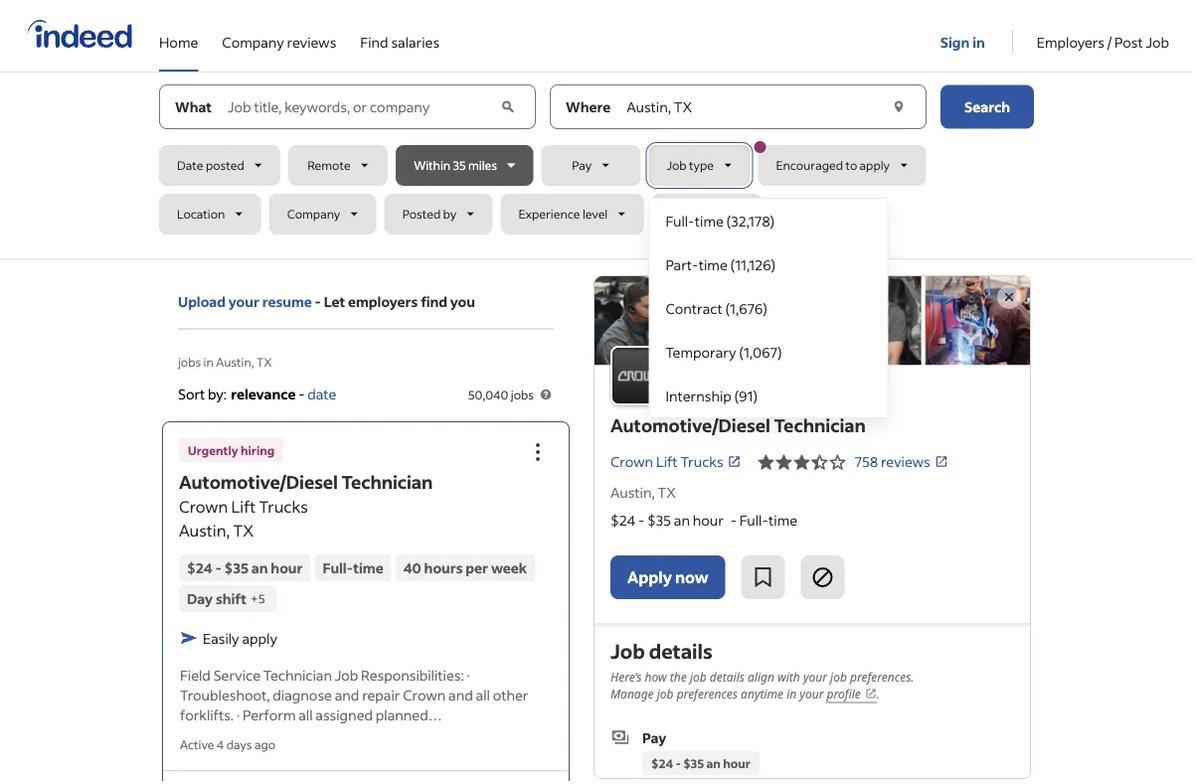 Task type: describe. For each thing, give the bounding box(es) containing it.
- left date
[[299, 385, 305, 403]]

internship (91) link
[[650, 374, 888, 418]]

preferences.
[[850, 669, 914, 686]]

posted
[[206, 158, 244, 173]]

temporary (1,067)
[[666, 343, 782, 361]]

encouraged
[[776, 158, 843, 173]]

within 35 miles button
[[396, 145, 534, 186]]

remote
[[308, 158, 351, 173]]

part-time (11,126)
[[666, 256, 776, 274]]

apply
[[628, 567, 672, 588]]

- down crown lift trucks link
[[731, 511, 737, 529]]

week
[[491, 559, 527, 577]]

Where field
[[623, 85, 887, 129]]

lift for crown lift trucks
[[656, 453, 678, 471]]

0 vertical spatial $24
[[611, 511, 636, 529]]

company reviews
[[222, 33, 337, 51]]

tx inside the crown lift trucks austin, tx
[[233, 520, 254, 541]]

post
[[1115, 33, 1143, 51]]

close job details image
[[998, 285, 1021, 309]]

apply now
[[628, 567, 709, 588]]

company for company reviews
[[222, 33, 284, 51]]

0 horizontal spatial $24 - $35 an hour
[[187, 559, 303, 577]]

let
[[324, 293, 345, 311]]

time for full-time (32,178)
[[695, 212, 724, 230]]

0 horizontal spatial ·
[[237, 706, 240, 724]]

internship (91)
[[666, 387, 758, 405]]

repair
[[362, 686, 400, 704]]

company reviews link
[[222, 0, 337, 68]]

other
[[493, 686, 529, 704]]

What field
[[224, 85, 496, 129]]

the
[[670, 669, 687, 686]]

1 vertical spatial tx
[[658, 483, 676, 501]]

job up "here's"
[[611, 638, 645, 664]]

full-time
[[323, 559, 384, 577]]

1 horizontal spatial automotive/diesel
[[611, 414, 771, 437]]

2 and from the left
[[449, 686, 473, 704]]

0 vertical spatial ·
[[467, 666, 470, 684]]

relevance
[[231, 385, 296, 403]]

0 horizontal spatial job
[[657, 686, 674, 703]]

2 vertical spatial your
[[800, 686, 824, 703]]

austin, tx
[[611, 483, 676, 501]]

contract (1,676)
[[666, 299, 768, 317]]

pay button
[[541, 145, 641, 186]]

here's how the job details align with your job preferences.
[[611, 669, 914, 686]]

full-time (32,178) link
[[650, 199, 888, 243]]

reviews for company reviews
[[287, 33, 337, 51]]

save this job image
[[751, 566, 775, 590]]

experience level button
[[501, 194, 644, 235]]

- down austin, tx
[[638, 511, 645, 529]]

time down "3.4 out of 5 stars. link to 758 company reviews (opens in a new tab)" image at the right bottom of the page
[[769, 511, 798, 529]]

50,040 jobs
[[468, 387, 534, 402]]

part-
[[666, 256, 699, 274]]

crown for crown lift trucks austin, tx
[[179, 497, 228, 517]]

1 horizontal spatial in
[[787, 686, 797, 703]]

you
[[450, 293, 475, 311]]

0 vertical spatial details
[[649, 638, 713, 664]]

date posted
[[177, 158, 244, 173]]

temporary
[[666, 343, 736, 361]]

encouraged to apply
[[776, 158, 890, 173]]

40 hours per week
[[404, 559, 527, 577]]

employers
[[348, 293, 418, 311]]

lift for crown lift trucks austin, tx
[[231, 497, 256, 517]]

trucks for crown lift trucks
[[681, 453, 724, 471]]

urgently
[[188, 442, 238, 458]]

experience
[[519, 206, 580, 222]]

urgently hiring
[[188, 442, 275, 458]]

contract
[[666, 299, 723, 317]]

$24 - $35 an hour - full-time
[[611, 511, 798, 529]]

how
[[645, 669, 667, 686]]

1 horizontal spatial $35
[[647, 511, 671, 529]]

here's
[[611, 669, 642, 686]]

find salaries link
[[360, 0, 440, 68]]

pay inside dropdown button
[[572, 158, 592, 173]]

trucks for crown lift trucks austin, tx
[[259, 497, 308, 517]]

sign in link
[[941, 1, 988, 69]]

remote button
[[289, 145, 388, 186]]

posted
[[403, 206, 441, 222]]

apply inside encouraged to apply dropdown button
[[860, 158, 890, 173]]

date
[[308, 385, 337, 403]]

preferences
[[677, 686, 738, 703]]

(32,178)
[[727, 212, 775, 230]]

within 35 miles
[[414, 158, 497, 173]]

job inside employers / post job link
[[1146, 33, 1170, 51]]

0 horizontal spatial automotive/diesel technician
[[179, 471, 433, 494]]

0 vertical spatial jobs
[[178, 354, 201, 369]]

job inside 'job type' dropdown button
[[667, 158, 687, 173]]

by:
[[208, 385, 227, 403]]

upload
[[178, 293, 226, 311]]

1 horizontal spatial job
[[690, 669, 707, 686]]

0 vertical spatial all
[[476, 686, 490, 704]]

manage job preferences anytime in your
[[611, 686, 827, 703]]

temporary (1,067) link
[[650, 330, 888, 374]]

austin, inside the crown lift trucks austin, tx
[[179, 520, 230, 541]]

not interested image
[[811, 566, 835, 590]]

active
[[180, 737, 214, 753]]

0 horizontal spatial an
[[251, 559, 268, 577]]

5
[[258, 591, 265, 607]]

1 vertical spatial full-
[[740, 511, 769, 529]]

full-time (32,178)
[[666, 212, 775, 230]]

.
[[877, 686, 880, 703]]

sign
[[941, 33, 970, 51]]

day
[[187, 590, 213, 608]]

+
[[251, 591, 258, 607]]

forklifts.
[[180, 706, 234, 724]]

planned…
[[376, 706, 442, 724]]

40
[[404, 559, 421, 577]]

clear image for what
[[498, 97, 519, 117]]

in for sign
[[973, 33, 985, 51]]

2 vertical spatial hour
[[723, 756, 751, 771]]

internship
[[666, 387, 732, 405]]

0 horizontal spatial $24
[[187, 559, 213, 577]]

1 horizontal spatial technician
[[342, 471, 433, 494]]

company for company
[[287, 206, 340, 222]]

level
[[583, 206, 608, 222]]

upload your resume - let employers find you
[[178, 293, 475, 311]]

posted by
[[403, 206, 457, 222]]

1 horizontal spatial tx
[[257, 354, 272, 369]]

full- for full-time
[[323, 559, 353, 577]]

crown lift trucks link
[[611, 452, 742, 473]]

1 vertical spatial details
[[710, 669, 745, 686]]

location button
[[159, 194, 261, 235]]

where
[[566, 98, 611, 116]]

field
[[180, 666, 211, 684]]

35
[[453, 158, 466, 173]]

encouraged to apply button
[[754, 141, 926, 186]]

job type
[[667, 158, 714, 173]]

to
[[846, 158, 858, 173]]

2 horizontal spatial $24
[[651, 756, 673, 771]]

job details
[[611, 638, 713, 664]]

1 horizontal spatial automotive/diesel technician
[[611, 414, 866, 437]]

hiring
[[241, 442, 275, 458]]



Task type: vqa. For each thing, say whether or not it's contained in the screenshot.
Share popup button
no



Task type: locate. For each thing, give the bounding box(es) containing it.
clear element up encouraged to apply dropdown button
[[889, 97, 909, 117]]

home
[[159, 33, 198, 51]]

0 vertical spatial $24 - $35 an hour
[[187, 559, 303, 577]]

posted by button
[[385, 194, 493, 235]]

experience level
[[519, 206, 608, 222]]

apply now button
[[611, 556, 725, 600]]

active 4 days ago
[[180, 737, 276, 753]]

lift up austin, tx
[[656, 453, 678, 471]]

$35 down austin, tx
[[647, 511, 671, 529]]

full-
[[666, 212, 695, 230], [740, 511, 769, 529], [323, 559, 353, 577]]

details
[[649, 638, 713, 664], [710, 669, 745, 686]]

none search field containing what
[[159, 85, 1034, 419]]

date
[[177, 158, 203, 173]]

in for jobs
[[203, 354, 214, 369]]

job right post at the right
[[1146, 33, 1170, 51]]

time left the 40
[[353, 559, 384, 577]]

search
[[965, 98, 1010, 116]]

crown down responsibilities:
[[403, 686, 446, 704]]

hour up now
[[693, 511, 724, 529]]

type
[[689, 158, 714, 173]]

1 vertical spatial ·
[[237, 706, 240, 724]]

contract (1,676) link
[[650, 286, 888, 330]]

0 vertical spatial your
[[229, 293, 260, 311]]

trucks down 'automotive/diesel technician' button
[[259, 497, 308, 517]]

$24 - $35 an hour up +
[[187, 559, 303, 577]]

1 horizontal spatial lift
[[656, 453, 678, 471]]

find salaries
[[360, 33, 440, 51]]

find
[[360, 33, 388, 51]]

austin, up by: on the left
[[216, 354, 254, 369]]

and up assigned
[[335, 686, 359, 704]]

time for full-time
[[353, 559, 384, 577]]

$35 down preferences in the bottom right of the page
[[683, 756, 704, 771]]

salaries
[[391, 33, 440, 51]]

1 horizontal spatial company
[[287, 206, 340, 222]]

home link
[[159, 0, 198, 68]]

job left type
[[667, 158, 687, 173]]

1 vertical spatial jobs
[[511, 387, 534, 402]]

technician
[[774, 414, 866, 437], [342, 471, 433, 494], [263, 666, 332, 684]]

tx up +
[[233, 520, 254, 541]]

full- for full-time (32,178)
[[666, 212, 695, 230]]

time left (11,126)
[[699, 256, 728, 274]]

in up by: on the left
[[203, 354, 214, 369]]

0 horizontal spatial company
[[222, 33, 284, 51]]

0 vertical spatial automotive/diesel
[[611, 414, 771, 437]]

1 horizontal spatial all
[[476, 686, 490, 704]]

menu containing full-time (32,178)
[[649, 198, 889, 419]]

1 horizontal spatial clear element
[[889, 97, 909, 117]]

employers / post job
[[1037, 33, 1170, 51]]

0 vertical spatial crown
[[611, 453, 654, 471]]

jobs left help icon at the left of page
[[511, 387, 534, 402]]

automotive/diesel down hiring
[[179, 471, 338, 494]]

jobs up sort
[[178, 354, 201, 369]]

1 vertical spatial automotive/diesel technician
[[179, 471, 433, 494]]

crown down urgently
[[179, 497, 228, 517]]

automotive/diesel technician button
[[179, 471, 433, 494]]

$24 down manage on the bottom right of page
[[651, 756, 673, 771]]

None search field
[[159, 85, 1034, 419]]

reviews right 758
[[881, 453, 931, 471]]

hours
[[424, 559, 463, 577]]

1 vertical spatial technician
[[342, 471, 433, 494]]

upload your resume link
[[178, 291, 312, 312]]

1 vertical spatial an
[[251, 559, 268, 577]]

· down 'troubleshoot,'
[[237, 706, 240, 724]]

jobs
[[178, 354, 201, 369], [511, 387, 534, 402]]

manage
[[611, 686, 654, 703]]

reviews left find at the left top of the page
[[287, 33, 337, 51]]

1 vertical spatial austin,
[[611, 483, 655, 501]]

sort by: relevance - date
[[178, 385, 337, 403]]

job up assigned
[[335, 666, 358, 684]]

date posted button
[[159, 145, 281, 186]]

2 horizontal spatial $35
[[683, 756, 704, 771]]

1 clear image from the left
[[498, 97, 519, 117]]

0 vertical spatial company
[[222, 33, 284, 51]]

2 horizontal spatial technician
[[774, 414, 866, 437]]

lift
[[656, 453, 678, 471], [231, 497, 256, 517]]

pay down manage on the bottom right of page
[[642, 729, 667, 747]]

apply right to
[[860, 158, 890, 173]]

1 horizontal spatial clear image
[[889, 97, 909, 117]]

1 horizontal spatial apply
[[860, 158, 890, 173]]

3.4 out of 5 stars. link to 758 company reviews (opens in a new tab) image
[[757, 450, 847, 474]]

1 vertical spatial trucks
[[259, 497, 308, 517]]

trucks up $24 - $35 an hour - full-time
[[681, 453, 724, 471]]

2 vertical spatial technician
[[263, 666, 332, 684]]

1 clear element from the left
[[498, 97, 519, 117]]

$24 - $35 an hour down preferences in the bottom right of the page
[[651, 756, 751, 771]]

1 and from the left
[[335, 686, 359, 704]]

1 vertical spatial in
[[203, 354, 214, 369]]

- left let
[[315, 293, 321, 311]]

· right responsibilities:
[[467, 666, 470, 684]]

trucks inside the crown lift trucks austin, tx
[[259, 497, 308, 517]]

4
[[217, 737, 224, 753]]

0 horizontal spatial crown
[[179, 497, 228, 517]]

0 horizontal spatial lift
[[231, 497, 256, 517]]

your right upload
[[229, 293, 260, 311]]

and left other on the left bottom of page
[[449, 686, 473, 704]]

$24
[[611, 511, 636, 529], [187, 559, 213, 577], [651, 756, 673, 771]]

clear image
[[498, 97, 519, 117], [889, 97, 909, 117]]

1 vertical spatial $24 - $35 an hour
[[651, 756, 751, 771]]

assigned
[[316, 706, 373, 724]]

0 vertical spatial in
[[973, 33, 985, 51]]

0 horizontal spatial $35
[[224, 559, 249, 577]]

758 reviews link
[[855, 453, 949, 471]]

0 horizontal spatial clear image
[[498, 97, 519, 117]]

job up profile
[[831, 669, 847, 686]]

0 vertical spatial technician
[[774, 414, 866, 437]]

full- up part-
[[666, 212, 695, 230]]

758
[[855, 453, 878, 471]]

an down austin, tx
[[674, 511, 690, 529]]

$35 up 'shift'
[[224, 559, 249, 577]]

company inside popup button
[[287, 206, 340, 222]]

2 vertical spatial $35
[[683, 756, 704, 771]]

$24 down austin, tx
[[611, 511, 636, 529]]

find
[[421, 293, 448, 311]]

0 horizontal spatial and
[[335, 686, 359, 704]]

- up the day shift + 5
[[215, 559, 222, 577]]

2 horizontal spatial full-
[[740, 511, 769, 529]]

0 vertical spatial pay
[[572, 158, 592, 173]]

all down diagnose
[[299, 706, 313, 724]]

1 vertical spatial apply
[[242, 629, 277, 647]]

automotive/diesel technician down (91)
[[611, 414, 866, 437]]

0 horizontal spatial technician
[[263, 666, 332, 684]]

clear image for where
[[889, 97, 909, 117]]

austin, up day
[[179, 520, 230, 541]]

lift inside the crown lift trucks austin, tx
[[231, 497, 256, 517]]

2 vertical spatial tx
[[233, 520, 254, 541]]

0 horizontal spatial all
[[299, 706, 313, 724]]

technician inside field service technician job responsibilities: · troubleshoot, diagnose and repair crown and all other forklifts. · perform all assigned planned…
[[263, 666, 332, 684]]

technician up "3.4 out of 5 stars. link to 758 company reviews (opens in a new tab)" image at the right bottom of the page
[[774, 414, 866, 437]]

(91)
[[735, 387, 758, 405]]

1 vertical spatial $24
[[187, 559, 213, 577]]

2 horizontal spatial in
[[973, 33, 985, 51]]

clear element up within 35 miles 'popup button'
[[498, 97, 519, 117]]

- down preferences in the bottom right of the page
[[676, 756, 681, 771]]

0 vertical spatial hour
[[693, 511, 724, 529]]

jobs in austin, tx
[[178, 354, 272, 369]]

crown inside the crown lift trucks austin, tx
[[179, 497, 228, 517]]

1 vertical spatial crown
[[179, 497, 228, 517]]

crown lift trucks logo image
[[595, 276, 1030, 365], [611, 346, 670, 406]]

automotive/diesel technician down hiring
[[179, 471, 433, 494]]

details up the
[[649, 638, 713, 664]]

0 horizontal spatial trucks
[[259, 497, 308, 517]]

your down with
[[800, 686, 824, 703]]

2 horizontal spatial job
[[831, 669, 847, 686]]

crown inside field service technician job responsibilities: · troubleshoot, diagnose and repair crown and all other forklifts. · perform all assigned planned…
[[403, 686, 446, 704]]

automotive/diesel down internship on the right
[[611, 414, 771, 437]]

apply
[[860, 158, 890, 173], [242, 629, 277, 647]]

profile
[[827, 686, 861, 703]]

all left other on the left bottom of page
[[476, 686, 490, 704]]

sign in
[[941, 33, 985, 51]]

1 vertical spatial lift
[[231, 497, 256, 517]]

1 horizontal spatial jobs
[[511, 387, 534, 402]]

company right home
[[222, 33, 284, 51]]

hour down the crown lift trucks austin, tx
[[271, 559, 303, 577]]

1 horizontal spatial pay
[[642, 729, 667, 747]]

austin,
[[216, 354, 254, 369], [611, 483, 655, 501], [179, 520, 230, 541]]

2 clear image from the left
[[889, 97, 909, 117]]

2 horizontal spatial an
[[707, 756, 721, 771]]

crown lift trucks austin, tx
[[179, 497, 308, 541]]

0 horizontal spatial pay
[[572, 158, 592, 173]]

anytime
[[741, 686, 784, 703]]

per
[[466, 559, 488, 577]]

pay up experience level dropdown button
[[572, 158, 592, 173]]

1 vertical spatial reviews
[[881, 453, 931, 471]]

crown lift trucks
[[611, 453, 724, 471]]

miles
[[469, 158, 497, 173]]

1 horizontal spatial $24
[[611, 511, 636, 529]]

2 vertical spatial $24
[[651, 756, 673, 771]]

job type button
[[649, 145, 750, 186]]

company button
[[269, 194, 377, 235]]

1 vertical spatial your
[[803, 669, 827, 686]]

full- up save this job icon
[[740, 511, 769, 529]]

clear element for what
[[498, 97, 519, 117]]

troubleshoot,
[[180, 686, 270, 704]]

2 vertical spatial full-
[[323, 559, 353, 577]]

0 vertical spatial lift
[[656, 453, 678, 471]]

company
[[222, 33, 284, 51], [287, 206, 340, 222]]

now
[[675, 567, 709, 588]]

crown for crown lift trucks
[[611, 453, 654, 471]]

hour
[[693, 511, 724, 529], [271, 559, 303, 577], [723, 756, 751, 771]]

in down with
[[787, 686, 797, 703]]

tx up relevance
[[257, 354, 272, 369]]

technician up diagnose
[[263, 666, 332, 684]]

1 horizontal spatial reviews
[[881, 453, 931, 471]]

1 horizontal spatial ·
[[467, 666, 470, 684]]

apply right easily
[[242, 629, 277, 647]]

1 horizontal spatial full-
[[666, 212, 695, 230]]

1 vertical spatial $35
[[224, 559, 249, 577]]

days
[[227, 737, 252, 753]]

0 vertical spatial apply
[[860, 158, 890, 173]]

an
[[674, 511, 690, 529], [251, 559, 268, 577], [707, 756, 721, 771]]

1 vertical spatial company
[[287, 206, 340, 222]]

full- left the 40
[[323, 559, 353, 577]]

help icon image
[[538, 387, 554, 403]]

tx
[[257, 354, 272, 369], [658, 483, 676, 501], [233, 520, 254, 541]]

easily
[[203, 629, 239, 647]]

your
[[229, 293, 260, 311], [803, 669, 827, 686], [800, 686, 824, 703]]

clear image up within 35 miles 'popup button'
[[498, 97, 519, 117]]

1 horizontal spatial trucks
[[681, 453, 724, 471]]

trucks
[[681, 453, 724, 471], [259, 497, 308, 517]]

clear element
[[498, 97, 519, 117], [889, 97, 909, 117]]

(11,126)
[[731, 256, 776, 274]]

employers / post job link
[[1037, 0, 1170, 68]]

/
[[1108, 33, 1112, 51]]

crown
[[611, 453, 654, 471], [179, 497, 228, 517], [403, 686, 446, 704]]

technician up the 40
[[342, 471, 433, 494]]

0 vertical spatial full-
[[666, 212, 695, 230]]

pay
[[572, 158, 592, 173], [642, 729, 667, 747]]

automotive/diesel
[[611, 414, 771, 437], [179, 471, 338, 494]]

50,040
[[468, 387, 509, 402]]

0 horizontal spatial jobs
[[178, 354, 201, 369]]

$24 up day
[[187, 559, 213, 577]]

lift down urgently hiring
[[231, 497, 256, 517]]

job inside field service technician job responsibilities: · troubleshoot, diagnose and repair crown and all other forklifts. · perform all assigned planned…
[[335, 666, 358, 684]]

profile link
[[827, 686, 877, 704]]

within
[[414, 158, 451, 173]]

0 vertical spatial $35
[[647, 511, 671, 529]]

1 vertical spatial hour
[[271, 559, 303, 577]]

0 horizontal spatial tx
[[233, 520, 254, 541]]

crown up austin, tx
[[611, 453, 654, 471]]

0 horizontal spatial clear element
[[498, 97, 519, 117]]

0 vertical spatial an
[[674, 511, 690, 529]]

time left (32,178)
[[695, 212, 724, 230]]

reviews for 758 reviews
[[881, 453, 931, 471]]

clear image up encouraged to apply dropdown button
[[889, 97, 909, 117]]

0 horizontal spatial automotive/diesel
[[179, 471, 338, 494]]

austin, down crown lift trucks
[[611, 483, 655, 501]]

part-time (11,126) link
[[650, 243, 888, 286]]

0 vertical spatial austin,
[[216, 354, 254, 369]]

your right with
[[803, 669, 827, 686]]

job up preferences in the bottom right of the page
[[690, 669, 707, 686]]

0 vertical spatial tx
[[257, 354, 272, 369]]

·
[[467, 666, 470, 684], [237, 706, 240, 724]]

2 vertical spatial an
[[707, 756, 721, 771]]

758 reviews
[[855, 453, 931, 471]]

in
[[973, 33, 985, 51], [203, 354, 214, 369], [787, 686, 797, 703]]

2 horizontal spatial crown
[[611, 453, 654, 471]]

1 horizontal spatial crown
[[403, 686, 446, 704]]

1 vertical spatial automotive/diesel
[[179, 471, 338, 494]]

0 vertical spatial trucks
[[681, 453, 724, 471]]

job down how
[[657, 686, 674, 703]]

hour down manage job preferences anytime in your at the bottom right of the page
[[723, 756, 751, 771]]

0 vertical spatial automotive/diesel technician
[[611, 414, 866, 437]]

1 vertical spatial all
[[299, 706, 313, 724]]

company down remote
[[287, 206, 340, 222]]

menu
[[649, 198, 889, 419]]

and
[[335, 686, 359, 704], [449, 686, 473, 704]]

diagnose
[[273, 686, 332, 704]]

in right sign
[[973, 33, 985, 51]]

time for part-time (11,126)
[[699, 256, 728, 274]]

all
[[476, 686, 490, 704], [299, 706, 313, 724]]

1 horizontal spatial and
[[449, 686, 473, 704]]

clear element for where
[[889, 97, 909, 117]]

job
[[690, 669, 707, 686], [831, 669, 847, 686], [657, 686, 674, 703]]

easily apply
[[203, 629, 277, 647]]

align
[[748, 669, 775, 686]]

by
[[443, 206, 457, 222]]

with
[[778, 669, 800, 686]]

1 horizontal spatial $24 - $35 an hour
[[651, 756, 751, 771]]

job actions menu is collapsed image
[[526, 440, 550, 464]]

0 horizontal spatial full-
[[323, 559, 353, 577]]

2 clear element from the left
[[889, 97, 909, 117]]

in inside sign in link
[[973, 33, 985, 51]]

an down manage job preferences anytime in your at the bottom right of the page
[[707, 756, 721, 771]]

details up manage job preferences anytime in your at the bottom right of the page
[[710, 669, 745, 686]]

an up 5
[[251, 559, 268, 577]]

tx down crown lift trucks
[[658, 483, 676, 501]]



